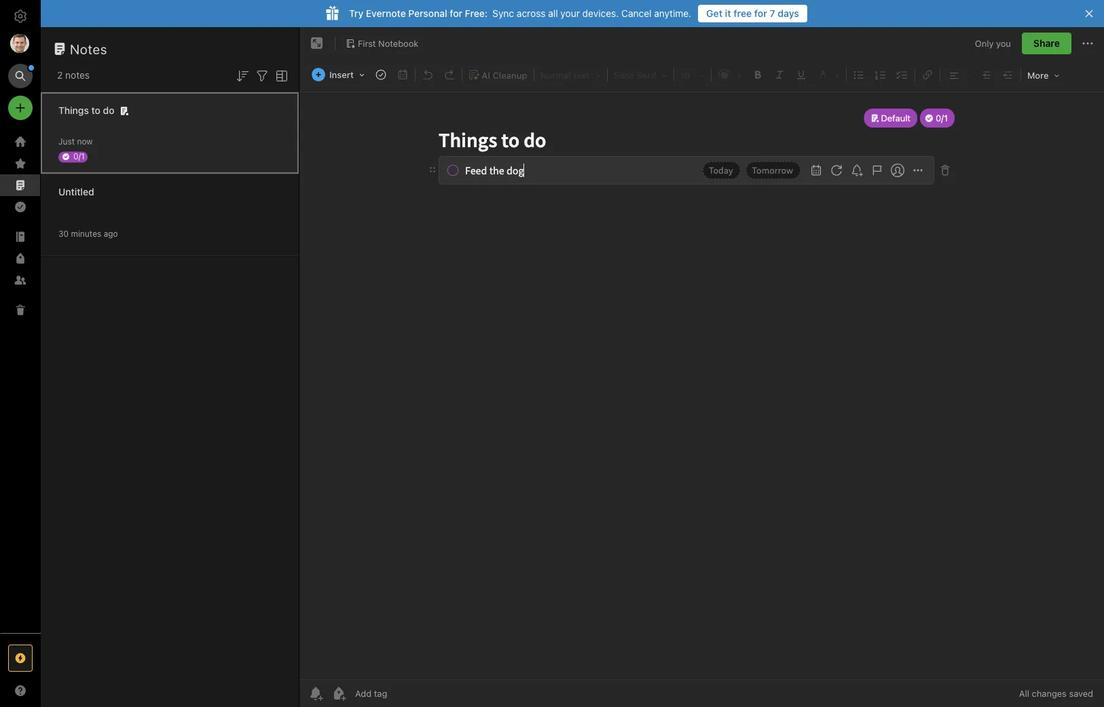 Task type: locate. For each thing, give the bounding box(es) containing it.
Insert field
[[308, 65, 370, 84]]

Alignment field
[[942, 65, 976, 84]]

first
[[358, 38, 376, 48]]

heading level image
[[537, 66, 605, 84]]

highlight image
[[813, 66, 844, 84]]

View options field
[[270, 67, 290, 84]]

things to do
[[58, 105, 114, 116]]

font size image
[[677, 66, 709, 84]]

only
[[975, 38, 994, 48]]

anytime.
[[654, 8, 692, 19]]

tree
[[0, 131, 41, 633]]

font color image
[[714, 66, 747, 84]]

for left the 7
[[755, 8, 768, 19]]

things
[[58, 105, 89, 116]]

1 for from the left
[[450, 8, 463, 19]]

notes
[[65, 70, 90, 81]]

Heading level field
[[536, 65, 606, 84]]

for
[[450, 8, 463, 19], [755, 8, 768, 19]]

changes
[[1032, 689, 1067, 699]]

cancel
[[622, 8, 652, 19]]

share button
[[1022, 33, 1072, 54]]

minutes
[[71, 229, 101, 239]]

for for free:
[[450, 8, 463, 19]]

Highlight field
[[812, 65, 845, 84]]

share
[[1034, 38, 1060, 49]]

0 horizontal spatial for
[[450, 8, 463, 19]]

home image
[[12, 134, 29, 150]]

Font family field
[[609, 65, 673, 84]]

insert
[[329, 70, 354, 80]]

just now
[[58, 137, 93, 146]]

2 notes
[[57, 70, 90, 81]]

expand note image
[[309, 35, 325, 52]]

WHAT'S NEW field
[[0, 681, 41, 702]]

add a reminder image
[[308, 686, 324, 702]]

try
[[349, 8, 364, 19]]

1 horizontal spatial for
[[755, 8, 768, 19]]

2 for from the left
[[755, 8, 768, 19]]

to
[[91, 105, 101, 116]]

alignment image
[[943, 66, 976, 84]]

get it free for 7 days
[[707, 8, 800, 19]]

you
[[997, 38, 1012, 48]]

it
[[725, 8, 731, 19]]

for inside get it free for 7 days button
[[755, 8, 768, 19]]

for left free:
[[450, 8, 463, 19]]

Add filters field
[[254, 67, 270, 84]]

Account field
[[0, 30, 41, 57]]

notebook
[[378, 38, 419, 48]]



Task type: vqa. For each thing, say whether or not it's contained in the screenshot.
0/1
yes



Task type: describe. For each thing, give the bounding box(es) containing it.
font family image
[[610, 66, 672, 84]]

more
[[1028, 70, 1049, 81]]

add tag image
[[331, 686, 347, 702]]

Font size field
[[676, 65, 710, 84]]

Font color field
[[713, 65, 747, 84]]

Sort options field
[[234, 67, 251, 84]]

settings image
[[12, 8, 29, 24]]

get
[[707, 8, 723, 19]]

all
[[548, 8, 558, 19]]

all changes saved
[[1020, 689, 1094, 699]]

across
[[517, 8, 546, 19]]

try evernote personal for free: sync across all your devices. cancel anytime.
[[349, 8, 692, 19]]

notes
[[70, 41, 107, 57]]

untitled
[[58, 186, 94, 198]]

note window element
[[300, 27, 1105, 708]]

0/1
[[73, 152, 85, 161]]

get it free for 7 days button
[[698, 5, 808, 22]]

7
[[770, 8, 776, 19]]

saved
[[1070, 689, 1094, 699]]

More actions field
[[1080, 33, 1096, 54]]

free:
[[465, 8, 488, 19]]

more actions image
[[1080, 35, 1096, 52]]

just
[[58, 137, 75, 146]]

first notebook
[[358, 38, 419, 48]]

all
[[1020, 689, 1030, 699]]

personal
[[409, 8, 448, 19]]

your
[[561, 8, 580, 19]]

now
[[77, 137, 93, 146]]

for for 7
[[755, 8, 768, 19]]

2
[[57, 70, 63, 81]]

devices.
[[583, 8, 619, 19]]

Add tag field
[[354, 689, 456, 700]]

task image
[[372, 65, 391, 84]]

upgrade image
[[12, 651, 29, 667]]

More field
[[1023, 65, 1065, 85]]

free
[[734, 8, 752, 19]]

account image
[[10, 34, 29, 53]]

Note Editor text field
[[300, 92, 1105, 680]]

only you
[[975, 38, 1012, 48]]

30 minutes ago
[[58, 229, 118, 239]]

ago
[[104, 229, 118, 239]]

do
[[103, 105, 114, 116]]

30
[[58, 229, 69, 239]]

days
[[778, 8, 800, 19]]

evernote
[[366, 8, 406, 19]]

click to expand image
[[35, 683, 45, 699]]

add filters image
[[254, 68, 270, 84]]

sync
[[493, 8, 514, 19]]

first notebook button
[[341, 34, 423, 53]]



